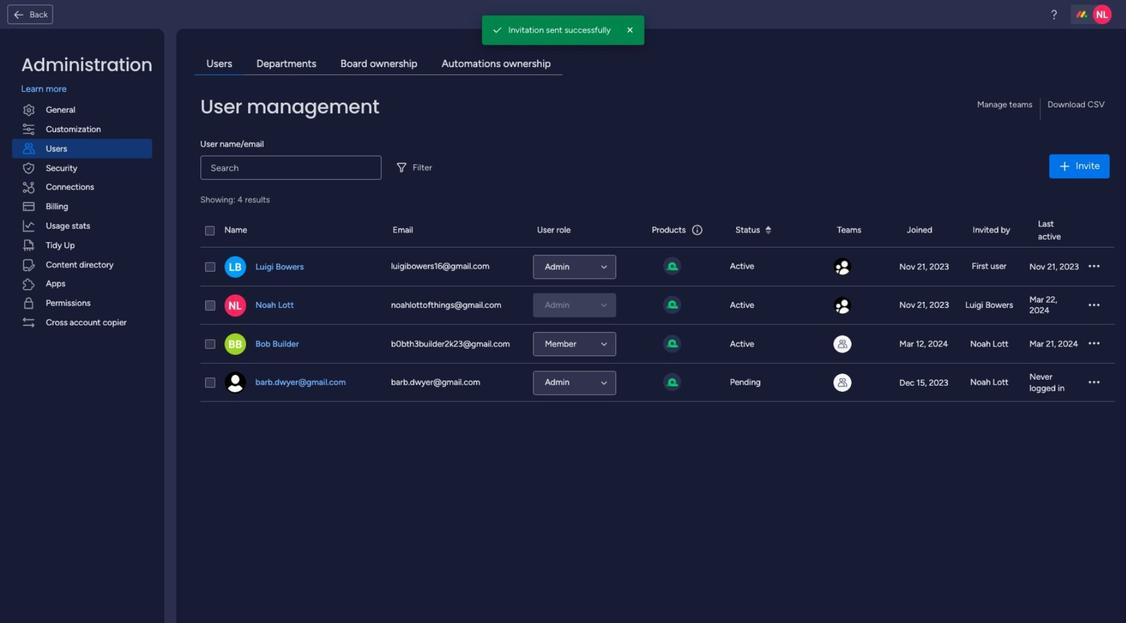 Task type: describe. For each thing, give the bounding box(es) containing it.
help image
[[1049, 8, 1061, 21]]

back to workspace image
[[13, 8, 25, 21]]

bob builder image
[[225, 334, 246, 355]]

add or edit team image for noah lott icon's v2 ellipsis icon
[[834, 297, 852, 315]]

3 row from the top
[[200, 287, 1115, 325]]

v2 ellipsis image for noah lott icon
[[1089, 300, 1100, 312]]

v2 ellipsis image
[[1089, 339, 1100, 350]]

v2 ellipsis image for luigi bowers image
[[1089, 261, 1100, 273]]

luigi bowers image
[[225, 256, 246, 278]]

5 row from the top
[[200, 364, 1115, 402]]

add or edit team image for luigi bowers image v2 ellipsis icon
[[834, 258, 852, 276]]



Task type: vqa. For each thing, say whether or not it's contained in the screenshot.
2nd v2 ellipsis image
yes



Task type: locate. For each thing, give the bounding box(es) containing it.
1 vertical spatial v2 ellipsis image
[[1089, 300, 1100, 312]]

3 v2 ellipsis image from the top
[[1089, 377, 1100, 389]]

add or edit team image for barb.dwyer@gmail.com image v2 ellipsis icon
[[834, 374, 852, 392]]

2 row from the top
[[200, 248, 1115, 287]]

noah lott image
[[1093, 5, 1113, 24]]

add or edit team image
[[834, 335, 852, 353]]

0 vertical spatial add or edit team image
[[834, 258, 852, 276]]

v2 ellipsis image for barb.dwyer@gmail.com image
[[1089, 377, 1100, 389]]

2 vertical spatial add or edit team image
[[834, 374, 852, 392]]

v2 ellipsis image
[[1089, 261, 1100, 273], [1089, 300, 1100, 312], [1089, 377, 1100, 389]]

grid
[[200, 214, 1115, 611]]

barb.dwyer@gmail.com image
[[225, 372, 246, 394]]

3 add or edit team image from the top
[[834, 374, 852, 392]]

close image
[[624, 24, 637, 36]]

2 v2 ellipsis image from the top
[[1089, 300, 1100, 312]]

Search text field
[[200, 156, 382, 180]]

1 add or edit team image from the top
[[834, 258, 852, 276]]

4 row from the top
[[200, 325, 1115, 364]]

2 add or edit team image from the top
[[834, 297, 852, 315]]

row
[[200, 214, 1115, 248], [200, 248, 1115, 287], [200, 287, 1115, 325], [200, 325, 1115, 364], [200, 364, 1115, 402]]

row group
[[200, 248, 1115, 402]]

add or edit team image
[[834, 258, 852, 276], [834, 297, 852, 315], [834, 374, 852, 392]]

1 vertical spatial add or edit team image
[[834, 297, 852, 315]]

1 v2 ellipsis image from the top
[[1089, 261, 1100, 273]]

noah lott image
[[225, 295, 246, 317]]

1 row from the top
[[200, 214, 1115, 248]]

2 vertical spatial v2 ellipsis image
[[1089, 377, 1100, 389]]

0 vertical spatial v2 ellipsis image
[[1089, 261, 1100, 273]]

alert
[[482, 16, 645, 45]]



